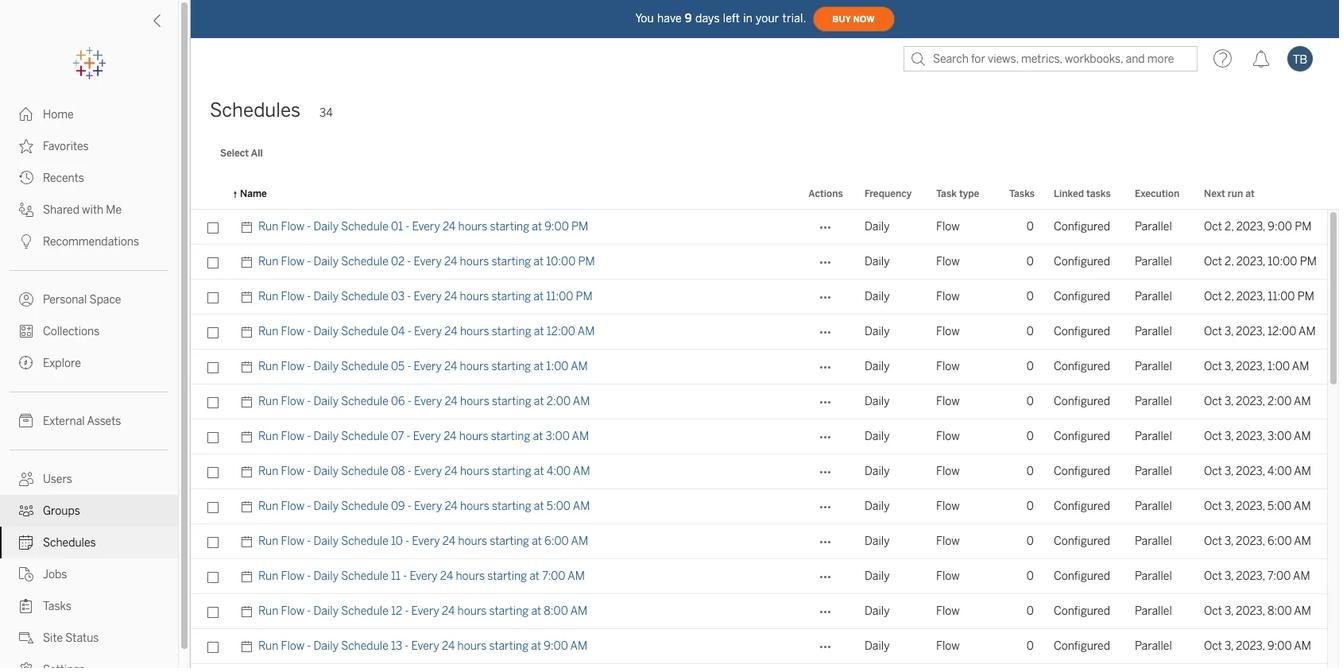 Task type: locate. For each thing, give the bounding box(es) containing it.
by text only_f5he34f image inside external assets link
[[19, 414, 33, 428]]

oct for oct 2, 2023, 10:00 pm
[[1204, 255, 1222, 269]]

5 0 from the top
[[1027, 360, 1034, 374]]

0 for oct 3, 2023, 9:00 am
[[1027, 640, 1034, 653]]

oct up oct 3, 2023, 5:00 am
[[1204, 465, 1222, 478]]

1 horizontal spatial 2:00
[[1268, 395, 1292, 409]]

oct 3, 2023, 3:00 am
[[1204, 430, 1311, 443]]

9 3, from the top
[[1225, 605, 1234, 618]]

24 up run flow - daily schedule 02 - every 24 hours starting at 10:00 pm
[[443, 220, 456, 234]]

3, for oct 3, 2023, 3:00 am
[[1225, 430, 1234, 443]]

24 down run flow - daily schedule 03 - every 24 hours starting at 11:00 pm link
[[445, 325, 458, 339]]

starting for run flow - daily schedule 09 - every 24 hours starting at 5:00 am
[[492, 500, 531, 513]]

11 configured from the top
[[1054, 570, 1110, 583]]

schedule left 02
[[341, 255, 388, 269]]

by text only_f5he34f image inside "personal space" link
[[19, 292, 33, 307]]

schedule left "10"
[[341, 535, 388, 548]]

3, down oct 3, 2023, 4:00 am
[[1225, 500, 1234, 513]]

1 horizontal spatial 10:00
[[1268, 255, 1297, 269]]

9:00
[[545, 220, 569, 234], [1268, 220, 1292, 234], [544, 640, 568, 653], [1268, 640, 1292, 653]]

0 horizontal spatial 7:00
[[542, 570, 565, 583]]

hours up run flow - daily schedule 02 - every 24 hours starting at 10:00 pm
[[458, 220, 487, 234]]

schedules inside schedules link
[[43, 536, 96, 550]]

by text only_f5he34f image inside recents link
[[19, 171, 33, 185]]

at inside run flow - daily schedule 06 - every 24 hours starting at 2:00 am link
[[534, 395, 544, 409]]

24 up run flow - daily schedule 07 - every 24 hours starting at 3:00 am
[[445, 395, 458, 409]]

every
[[412, 220, 440, 234], [414, 255, 442, 269], [414, 290, 442, 304], [414, 325, 442, 339], [414, 360, 442, 374], [414, 395, 442, 409], [413, 430, 441, 443], [414, 465, 442, 478], [414, 500, 442, 513], [412, 535, 440, 548], [410, 570, 438, 583], [411, 605, 439, 618], [411, 640, 439, 653]]

at for run flow - daily schedule 13 - every 24 hours starting at 9:00 am
[[531, 640, 541, 653]]

0 horizontal spatial 1:00
[[546, 360, 569, 374]]

11 oct from the top
[[1204, 570, 1222, 583]]

by text only_f5he34f image inside collections link
[[19, 324, 33, 339]]

by text only_f5he34f image left the "recommendations" on the top left of page
[[19, 234, 33, 249]]

hours down run flow - daily schedule 06 - every 24 hours starting at 2:00 am link
[[459, 430, 488, 443]]

by text only_f5he34f image
[[19, 107, 33, 122], [19, 139, 33, 153], [19, 203, 33, 217], [19, 324, 33, 339], [19, 356, 33, 370], [19, 472, 33, 486], [19, 504, 33, 518], [19, 567, 33, 582], [19, 599, 33, 614], [19, 663, 33, 668]]

oct up oct 3, 2023, 2:00 am
[[1204, 360, 1222, 374]]

row group
[[191, 210, 1327, 668]]

starting
[[490, 220, 529, 234], [492, 255, 531, 269], [492, 290, 531, 304], [492, 325, 531, 339], [492, 360, 531, 374], [492, 395, 531, 409], [491, 430, 530, 443], [492, 465, 531, 478], [492, 500, 531, 513], [490, 535, 529, 548], [487, 570, 527, 583], [489, 605, 529, 618], [489, 640, 529, 653]]

11 0 from the top
[[1027, 570, 1034, 583]]

2, for oct 2, 2023, 10:00 pm
[[1225, 255, 1234, 269]]

oct for oct 3, 2023, 12:00 am
[[1204, 325, 1222, 339]]

schedule left 09
[[341, 500, 388, 513]]

row group containing run flow - daily schedule 01 - every 24 hours starting at 9:00 pm
[[191, 210, 1327, 668]]

at inside run flow - daily schedule 07 - every 24 hours starting at 3:00 am link
[[533, 430, 543, 443]]

every right 07
[[413, 430, 441, 443]]

oct 3, 2023, 5:00 am
[[1204, 500, 1311, 513]]

at inside run flow - daily schedule 05 - every 24 hours starting at 1:00 am link
[[534, 360, 544, 374]]

run flow - daily schedule 08 - every 24 hours starting at 4:00 am link
[[258, 455, 590, 490]]

by text only_f5he34f image inside tasks link
[[19, 599, 33, 614]]

every for 10
[[412, 535, 440, 548]]

run for run flow - daily schedule 11 - every 24 hours starting at 7:00 am
[[258, 570, 278, 583]]

7:00
[[542, 570, 565, 583], [1268, 570, 1291, 583]]

configured for oct 3, 2023, 6:00 am
[[1054, 535, 1110, 548]]

starting for run flow - daily schedule 10 - every 24 hours starting at 6:00 am
[[490, 535, 529, 548]]

3 2, from the top
[[1225, 290, 1234, 304]]

schedule left 03
[[341, 290, 388, 304]]

select all
[[220, 148, 263, 159]]

schedule image for run flow - daily schedule 05 - every 24 hours starting at 1:00 am
[[240, 350, 258, 385]]

2, up 'oct 3, 2023, 12:00 am'
[[1225, 290, 1234, 304]]

Search for views, metrics, workbooks, and more text field
[[904, 46, 1198, 72]]

3, down oct 3, 2023, 1:00 am
[[1225, 395, 1234, 409]]

schedule inside "link"
[[341, 570, 388, 583]]

schedule left 13
[[341, 640, 388, 653]]

2023, for oct 2, 2023, 11:00 pm
[[1236, 290, 1265, 304]]

parallel for oct 2, 2023, 11:00 pm
[[1135, 290, 1172, 304]]

run inside "link"
[[258, 570, 278, 583]]

4:00
[[547, 465, 571, 478], [1268, 465, 1292, 478]]

0 vertical spatial 2,
[[1225, 220, 1234, 234]]

oct for oct 3, 2023, 8:00 am
[[1204, 605, 1222, 618]]

8 configured from the top
[[1054, 465, 1110, 478]]

by text only_f5he34f image inside 'home' link
[[19, 107, 33, 122]]

2 vertical spatial 2,
[[1225, 290, 1234, 304]]

by text only_f5he34f image inside the users link
[[19, 472, 33, 486]]

run for run flow - daily schedule 04 - every 24 hours starting at 12:00 am
[[258, 325, 278, 339]]

run for run flow - daily schedule 06 - every 24 hours starting at 2:00 am
[[258, 395, 278, 409]]

2 oct from the top
[[1204, 255, 1222, 269]]

6 2023, from the top
[[1236, 395, 1265, 409]]

hours down run flow - daily schedule 03 - every 24 hours starting at 11:00 pm link
[[460, 325, 489, 339]]

12 schedule from the top
[[341, 605, 388, 618]]

every right "06"
[[414, 395, 442, 409]]

am
[[578, 325, 595, 339], [1299, 325, 1316, 339], [571, 360, 588, 374], [1292, 360, 1309, 374], [573, 395, 590, 409], [1294, 395, 1311, 409], [572, 430, 589, 443], [1294, 430, 1311, 443], [573, 465, 590, 478], [1294, 465, 1311, 478], [573, 500, 590, 513], [1294, 500, 1311, 513], [571, 535, 588, 548], [1294, 535, 1311, 548], [568, 570, 585, 583], [1293, 570, 1310, 583], [570, 605, 588, 618], [1294, 605, 1311, 618], [570, 640, 588, 653], [1294, 640, 1311, 653]]

run for run flow - daily schedule 05 - every 24 hours starting at 1:00 am
[[258, 360, 278, 374]]

1 vertical spatial tasks
[[43, 600, 71, 614]]

8 oct from the top
[[1204, 465, 1222, 478]]

7 3, from the top
[[1225, 535, 1234, 548]]

groups
[[43, 505, 80, 518]]

2, down oct 2, 2023, 9:00 pm
[[1225, 255, 1234, 269]]

jobs
[[43, 568, 67, 582]]

by text only_f5he34f image for recommendations
[[19, 234, 33, 249]]

by text only_f5he34f image left the personal at left
[[19, 292, 33, 307]]

1 vertical spatial schedules
[[43, 536, 96, 550]]

7 run from the top
[[258, 430, 278, 443]]

schedule left 07
[[341, 430, 388, 443]]

2023, up 'oct 3, 2023, 12:00 am'
[[1236, 290, 1265, 304]]

run flow - daily schedule 02 - every 24 hours starting at 10:00 pm
[[258, 255, 595, 269]]

1 6:00 from the left
[[545, 535, 569, 548]]

2 row from the top
[[191, 245, 1327, 280]]

5:00
[[547, 500, 571, 513], [1268, 500, 1292, 513]]

10 2023, from the top
[[1236, 535, 1265, 548]]

05
[[391, 360, 405, 374]]

row containing run flow - daily schedule 12 - every 24 hours starting at 8:00 am
[[191, 595, 1327, 629]]

2023, up oct 3, 2023, 5:00 am
[[1236, 465, 1265, 478]]

configured for oct 2, 2023, 10:00 pm
[[1054, 255, 1110, 269]]

1 horizontal spatial 8:00
[[1268, 605, 1292, 618]]

at inside run flow - daily schedule 12 - every 24 hours starting at 8:00 am link
[[531, 605, 541, 618]]

3 schedule from the top
[[341, 290, 388, 304]]

task type
[[936, 188, 979, 199]]

configured for oct 3, 2023, 1:00 am
[[1054, 360, 1110, 374]]

run
[[258, 220, 278, 234], [258, 255, 278, 269], [258, 290, 278, 304], [258, 325, 278, 339], [258, 360, 278, 374], [258, 395, 278, 409], [258, 430, 278, 443], [258, 465, 278, 478], [258, 500, 278, 513], [258, 535, 278, 548], [258, 570, 278, 583], [258, 605, 278, 618], [258, 640, 278, 653]]

schedule image for run flow - daily schedule 02 - every 24 hours starting at 10:00 pm
[[240, 245, 258, 280]]

hours down run flow - daily schedule 08 - every 24 hours starting at 4:00 am link at bottom left
[[460, 500, 489, 513]]

8 run from the top
[[258, 465, 278, 478]]

all
[[251, 148, 263, 159]]

3 schedule image from the top
[[240, 280, 258, 315]]

6 parallel from the top
[[1135, 395, 1172, 409]]

03
[[391, 290, 405, 304]]

run for run flow - daily schedule 09 - every 24 hours starting at 5:00 am
[[258, 500, 278, 513]]

schedule image for run flow - daily schedule 03 - every 24 hours starting at 11:00 pm
[[240, 280, 258, 315]]

schedule image
[[240, 210, 258, 245], [240, 245, 258, 280], [240, 280, 258, 315], [240, 350, 258, 385], [240, 420, 258, 455], [240, 455, 258, 490], [240, 490, 258, 525], [240, 560, 258, 595], [240, 595, 258, 629], [240, 664, 258, 668]]

2 parallel from the top
[[1135, 255, 1172, 269]]

13 oct from the top
[[1204, 640, 1222, 653]]

2023, down oct 3, 2023, 7:00 am
[[1236, 605, 1265, 618]]

every right 02
[[414, 255, 442, 269]]

flow
[[281, 220, 305, 234], [936, 220, 960, 234], [281, 255, 305, 269], [936, 255, 960, 269], [281, 290, 305, 304], [936, 290, 960, 304], [281, 325, 305, 339], [936, 325, 960, 339], [281, 360, 305, 374], [936, 360, 960, 374], [281, 395, 305, 409], [936, 395, 960, 409], [281, 430, 305, 443], [936, 430, 960, 443], [281, 465, 305, 478], [936, 465, 960, 478], [281, 500, 305, 513], [936, 500, 960, 513], [281, 535, 305, 548], [936, 535, 960, 548], [281, 570, 305, 583], [936, 570, 960, 583], [281, 605, 305, 618], [936, 605, 960, 618], [281, 640, 305, 653], [936, 640, 960, 653]]

schedule image for run flow - daily schedule 06 - every 24 hours starting at 2:00 am
[[240, 385, 258, 420]]

run for run flow - daily schedule 12 - every 24 hours starting at 8:00 am
[[258, 605, 278, 618]]

schedule for 11
[[341, 570, 388, 583]]

by text only_f5he34f image inside explore link
[[19, 356, 33, 370]]

0 horizontal spatial 5:00
[[547, 500, 571, 513]]

8 2023, from the top
[[1236, 465, 1265, 478]]

1 horizontal spatial 3:00
[[1268, 430, 1292, 443]]

1 horizontal spatial 1:00
[[1268, 360, 1290, 374]]

cell
[[240, 664, 258, 668]]

schedule for 05
[[341, 360, 388, 374]]

run flow - daily schedule 13 - every 24 hours starting at 9:00 am link
[[258, 629, 588, 664]]

24 down run flow - daily schedule 07 - every 24 hours starting at 3:00 am link
[[445, 465, 458, 478]]

recommendations
[[43, 235, 139, 249]]

configured for oct 3, 2023, 3:00 am
[[1054, 430, 1110, 443]]

10
[[391, 535, 403, 548]]

by text only_f5he34f image inside the favorites "link"
[[19, 139, 33, 153]]

external assets link
[[0, 405, 178, 437]]

1 horizontal spatial 5:00
[[1268, 500, 1292, 513]]

at for run flow - daily schedule 03 - every 24 hours starting at 11:00 pm
[[534, 290, 544, 304]]

pm
[[571, 220, 588, 234], [1295, 220, 1312, 234], [578, 255, 595, 269], [1300, 255, 1317, 269], [576, 290, 593, 304], [1298, 290, 1314, 304]]

row containing run flow - daily schedule 05 - every 24 hours starting at 1:00 am
[[191, 350, 1327, 385]]

parallel for oct 3, 2023, 7:00 am
[[1135, 570, 1172, 583]]

7 by text only_f5he34f image from the top
[[19, 504, 33, 518]]

12 configured from the top
[[1054, 605, 1110, 618]]

24 for 01
[[443, 220, 456, 234]]

every right 03
[[414, 290, 442, 304]]

personal
[[43, 293, 87, 307]]

3, up oct 3, 2023, 8:00 am
[[1225, 570, 1234, 583]]

8 3, from the top
[[1225, 570, 1234, 583]]

9 schedule image from the top
[[240, 595, 258, 629]]

parallel
[[1135, 220, 1172, 234], [1135, 255, 1172, 269], [1135, 290, 1172, 304], [1135, 325, 1172, 339], [1135, 360, 1172, 374], [1135, 395, 1172, 409], [1135, 430, 1172, 443], [1135, 465, 1172, 478], [1135, 500, 1172, 513], [1135, 535, 1172, 548], [1135, 570, 1172, 583], [1135, 605, 1172, 618], [1135, 640, 1172, 653]]

jobs link
[[0, 559, 178, 591]]

hours up run flow - daily schedule 07 - every 24 hours starting at 3:00 am
[[460, 395, 489, 409]]

oct up oct 3, 2023, 8:00 am
[[1204, 570, 1222, 583]]

site status link
[[0, 622, 178, 654]]

by text only_f5he34f image inside jobs link
[[19, 567, 33, 582]]

hours down run flow - daily schedule 10 - every 24 hours starting at 6:00 am link
[[456, 570, 485, 583]]

run flow - daily schedule 09 - every 24 hours starting at 5:00 am link
[[258, 490, 590, 525]]

2023, for oct 3, 2023, 12:00 am
[[1236, 325, 1265, 339]]

1 3, from the top
[[1225, 325, 1234, 339]]

4 schedule image from the top
[[240, 629, 258, 664]]

daily inside "link"
[[314, 570, 339, 583]]

3 run from the top
[[258, 290, 278, 304]]

3 3, from the top
[[1225, 395, 1234, 409]]

execution
[[1135, 188, 1180, 199]]

24 for 04
[[445, 325, 458, 339]]

schedules down groups
[[43, 536, 96, 550]]

by text only_f5he34f image left site
[[19, 631, 33, 645]]

6 0 from the top
[[1027, 395, 1034, 409]]

2023, up oct 3, 2023, 2:00 am
[[1236, 360, 1265, 374]]

hours up run flow - daily schedule 13 - every 24 hours starting at 9:00 am
[[457, 605, 487, 618]]

run for run flow - daily schedule 02 - every 24 hours starting at 10:00 pm
[[258, 255, 278, 269]]

hours
[[458, 220, 487, 234], [460, 255, 489, 269], [460, 290, 489, 304], [460, 325, 489, 339], [460, 360, 489, 374], [460, 395, 489, 409], [459, 430, 488, 443], [460, 465, 489, 478], [460, 500, 489, 513], [458, 535, 487, 548], [456, 570, 485, 583], [457, 605, 487, 618], [457, 640, 487, 653]]

2023, for oct 3, 2023, 2:00 am
[[1236, 395, 1265, 409]]

run flow - daily schedule 10 - every 24 hours starting at 6:00 am
[[258, 535, 588, 548]]

every right 12 on the left bottom of page
[[411, 605, 439, 618]]

5 run from the top
[[258, 360, 278, 374]]

by text only_f5he34f image inside schedules link
[[19, 536, 33, 550]]

24 down run flow - daily schedule 09 - every 24 hours starting at 5:00 am link
[[443, 535, 456, 548]]

at
[[1246, 188, 1255, 199], [532, 220, 542, 234], [534, 255, 544, 269], [534, 290, 544, 304], [534, 325, 544, 339], [534, 360, 544, 374], [534, 395, 544, 409], [533, 430, 543, 443], [534, 465, 544, 478], [534, 500, 544, 513], [532, 535, 542, 548], [529, 570, 540, 583], [531, 605, 541, 618], [531, 640, 541, 653]]

8:00
[[544, 605, 568, 618], [1268, 605, 1292, 618]]

7:00 inside "link"
[[542, 570, 565, 583]]

1 oct from the top
[[1204, 220, 1222, 234]]

0 vertical spatial schedules
[[210, 99, 300, 122]]

tasks left linked
[[1009, 188, 1035, 199]]

hours for 07
[[459, 430, 488, 443]]

every right the 01
[[412, 220, 440, 234]]

hours for 03
[[460, 290, 489, 304]]

7 schedule from the top
[[341, 430, 388, 443]]

12 row from the top
[[191, 595, 1327, 629]]

3, down oct 3, 2023, 2:00 am
[[1225, 430, 1234, 443]]

2 schedule image from the top
[[240, 245, 258, 280]]

schedule image
[[240, 315, 258, 350], [240, 385, 258, 420], [240, 525, 258, 560], [240, 629, 258, 664]]

-
[[307, 220, 311, 234], [406, 220, 410, 234], [307, 255, 311, 269], [407, 255, 411, 269], [307, 290, 311, 304], [407, 290, 411, 304], [307, 325, 311, 339], [408, 325, 412, 339], [307, 360, 311, 374], [407, 360, 411, 374], [307, 395, 311, 409], [408, 395, 412, 409], [307, 430, 311, 443], [407, 430, 411, 443], [307, 465, 311, 478], [408, 465, 412, 478], [307, 500, 311, 513], [408, 500, 412, 513], [307, 535, 311, 548], [405, 535, 409, 548], [307, 570, 311, 583], [403, 570, 407, 583], [307, 605, 311, 618], [405, 605, 409, 618], [307, 640, 311, 653], [405, 640, 409, 653]]

11 schedule from the top
[[341, 570, 388, 583]]

row containing run flow - daily schedule 07 - every 24 hours starting at 3:00 am
[[191, 420, 1327, 455]]

3, up oct 3, 2023, 1:00 am
[[1225, 325, 1234, 339]]

7 0 from the top
[[1027, 430, 1034, 443]]

at for run flow - daily schedule 04 - every 24 hours starting at 12:00 am
[[534, 325, 544, 339]]

2 3, from the top
[[1225, 360, 1234, 374]]

every for 08
[[414, 465, 442, 478]]

3, down oct 3, 2023, 7:00 am
[[1225, 605, 1234, 618]]

2023, up oct 3, 2023, 8:00 am
[[1236, 570, 1265, 583]]

1 horizontal spatial tasks
[[1009, 188, 1035, 199]]

row containing run flow - daily schedule 03 - every 24 hours starting at 11:00 pm
[[191, 280, 1327, 315]]

2 by text only_f5he34f image from the top
[[19, 139, 33, 153]]

hours for 02
[[460, 255, 489, 269]]

hours up run flow - daily schedule 09 - every 24 hours starting at 5:00 am
[[460, 465, 489, 478]]

12 oct from the top
[[1204, 605, 1222, 618]]

left
[[723, 12, 740, 25]]

1 configured from the top
[[1054, 220, 1110, 234]]

4 parallel from the top
[[1135, 325, 1172, 339]]

name
[[240, 188, 267, 199]]

run flow - daily schedule 04 - every 24 hours starting at 12:00 am link
[[258, 315, 595, 350]]

1 horizontal spatial 7:00
[[1268, 570, 1291, 583]]

1 parallel from the top
[[1135, 220, 1172, 234]]

10 row from the top
[[191, 525, 1327, 560]]

3, up oct 3, 2023, 7:00 am
[[1225, 535, 1234, 548]]

1 vertical spatial 2,
[[1225, 255, 1234, 269]]

every right 13
[[411, 640, 439, 653]]

grid containing run flow - daily schedule 01 - every 24 hours starting at 9:00 pm
[[191, 180, 1339, 668]]

0 horizontal spatial tasks
[[43, 600, 71, 614]]

24 down run flow - daily schedule 02 - every 24 hours starting at 10:00 pm link on the left top of page
[[444, 290, 457, 304]]

at for run flow - daily schedule 01 - every 24 hours starting at 9:00 pm
[[532, 220, 542, 234]]

12 run from the top
[[258, 605, 278, 618]]

2023, down oct 3, 2023, 8:00 am
[[1236, 640, 1265, 653]]

2 by text only_f5he34f image from the top
[[19, 234, 33, 249]]

grid
[[191, 180, 1339, 668]]

oct
[[1204, 220, 1222, 234], [1204, 255, 1222, 269], [1204, 290, 1222, 304], [1204, 325, 1222, 339], [1204, 360, 1222, 374], [1204, 395, 1222, 409], [1204, 430, 1222, 443], [1204, 465, 1222, 478], [1204, 500, 1222, 513], [1204, 535, 1222, 548], [1204, 570, 1222, 583], [1204, 605, 1222, 618], [1204, 640, 1222, 653]]

configured for oct 3, 2023, 4:00 am
[[1054, 465, 1110, 478]]

run flow - daily schedule 10 - every 24 hours starting at 6:00 am link
[[258, 525, 588, 560]]

24 down the run flow - daily schedule 04 - every 24 hours starting at 12:00 am link
[[444, 360, 457, 374]]

run flow - daily schedule 13 - every 24 hours starting at 9:00 am
[[258, 640, 588, 653]]

2023, down oct 3, 2023, 2:00 am
[[1236, 430, 1265, 443]]

at inside run flow - daily schedule 09 - every 24 hours starting at 5:00 am link
[[534, 500, 544, 513]]

34
[[320, 107, 333, 120]]

10 0 from the top
[[1027, 535, 1034, 548]]

24 up "run flow - daily schedule 03 - every 24 hours starting at 11:00 pm" on the top left of page
[[444, 255, 457, 269]]

oct up oct 3, 2023, 1:00 am
[[1204, 325, 1222, 339]]

2 6:00 from the left
[[1268, 535, 1292, 548]]

row containing run flow - daily schedule 09 - every 24 hours starting at 5:00 am
[[191, 490, 1327, 525]]

schedules up all
[[210, 99, 300, 122]]

configured for oct 3, 2023, 9:00 am
[[1054, 640, 1110, 653]]

at for run flow - daily schedule 07 - every 24 hours starting at 3:00 am
[[533, 430, 543, 443]]

1 horizontal spatial schedules
[[210, 99, 300, 122]]

24 down run flow - daily schedule 06 - every 24 hours starting at 2:00 am link
[[444, 430, 457, 443]]

every right 11
[[410, 570, 438, 583]]

24 down run flow - daily schedule 08 - every 24 hours starting at 4:00 am link at bottom left
[[445, 500, 458, 513]]

starting for run flow - daily schedule 07 - every 24 hours starting at 3:00 am
[[491, 430, 530, 443]]

8 schedule image from the top
[[240, 560, 258, 595]]

oct down oct 3, 2023, 2:00 am
[[1204, 430, 1222, 443]]

9 0 from the top
[[1027, 500, 1034, 513]]

3, up oct 3, 2023, 5:00 am
[[1225, 465, 1234, 478]]

2023, down oct 3, 2023, 1:00 am
[[1236, 395, 1265, 409]]

1 2023, from the top
[[1236, 220, 1265, 234]]

at inside run flow - daily schedule 03 - every 24 hours starting at 11:00 pm link
[[534, 290, 544, 304]]

0 horizontal spatial 12:00
[[547, 325, 575, 339]]

1 horizontal spatial 12:00
[[1268, 325, 1297, 339]]

3, down oct 3, 2023, 8:00 am
[[1225, 640, 1234, 653]]

configured
[[1054, 220, 1110, 234], [1054, 255, 1110, 269], [1054, 290, 1110, 304], [1054, 325, 1110, 339], [1054, 360, 1110, 374], [1054, 395, 1110, 409], [1054, 430, 1110, 443], [1054, 465, 1110, 478], [1054, 500, 1110, 513], [1054, 535, 1110, 548], [1054, 570, 1110, 583], [1054, 605, 1110, 618], [1054, 640, 1110, 653]]

at inside run flow - daily schedule 10 - every 24 hours starting at 6:00 am link
[[532, 535, 542, 548]]

0 horizontal spatial 11:00
[[546, 290, 573, 304]]

2023, for oct 3, 2023, 1:00 am
[[1236, 360, 1265, 374]]

2 schedule image from the top
[[240, 385, 258, 420]]

11 row from the top
[[191, 560, 1327, 595]]

collections link
[[0, 316, 178, 347]]

24 down run flow - daily schedule 12 - every 24 hours starting at 8:00 am link
[[442, 640, 455, 653]]

by text only_f5he34f image inside the 'recommendations' link
[[19, 234, 33, 249]]

4 0 from the top
[[1027, 325, 1034, 339]]

2023, up oct 2, 2023, 10:00 pm
[[1236, 220, 1265, 234]]

0 horizontal spatial schedules
[[43, 536, 96, 550]]

3,
[[1225, 325, 1234, 339], [1225, 360, 1234, 374], [1225, 395, 1234, 409], [1225, 430, 1234, 443], [1225, 465, 1234, 478], [1225, 500, 1234, 513], [1225, 535, 1234, 548], [1225, 570, 1234, 583], [1225, 605, 1234, 618], [1225, 640, 1234, 653]]

hours inside "link"
[[456, 570, 485, 583]]

at inside run flow - daily schedule 13 - every 24 hours starting at 9:00 am link
[[531, 640, 541, 653]]

7 schedule image from the top
[[240, 490, 258, 525]]

site
[[43, 632, 63, 645]]

24 for 10
[[443, 535, 456, 548]]

10 oct from the top
[[1204, 535, 1222, 548]]

13 run from the top
[[258, 640, 278, 653]]

9 parallel from the top
[[1135, 500, 1172, 513]]

09
[[391, 500, 405, 513]]

6 schedule from the top
[[341, 395, 388, 409]]

6 row from the top
[[191, 385, 1327, 420]]

run for run flow - daily schedule 03 - every 24 hours starting at 11:00 pm
[[258, 290, 278, 304]]

every for 03
[[414, 290, 442, 304]]

12 2023, from the top
[[1236, 605, 1265, 618]]

1 2, from the top
[[1225, 220, 1234, 234]]

2023, down oct 3, 2023, 4:00 am
[[1236, 500, 1265, 513]]

run flow - daily schedule 04 - every 24 hours starting at 12:00 am
[[258, 325, 595, 339]]

4 configured from the top
[[1054, 325, 1110, 339]]

2023, for oct 3, 2023, 8:00 am
[[1236, 605, 1265, 618]]

schedule left '05' in the left bottom of the page
[[341, 360, 388, 374]]

2 3:00 from the left
[[1268, 430, 1292, 443]]

oct down oct 3, 2023, 1:00 am
[[1204, 395, 1222, 409]]

oct up 'oct 3, 2023, 12:00 am'
[[1204, 290, 1222, 304]]

parallel for oct 3, 2023, 12:00 am
[[1135, 325, 1172, 339]]

schedule left 08 at the left bottom of the page
[[341, 465, 388, 478]]

row containing run flow - daily schedule 11 - every 24 hours starting at 7:00 am
[[191, 560, 1327, 595]]

hours down run flow - daily schedule 12 - every 24 hours starting at 8:00 am link
[[457, 640, 487, 653]]

3 oct from the top
[[1204, 290, 1222, 304]]

row containing run flow - daily schedule 10 - every 24 hours starting at 6:00 am
[[191, 525, 1327, 560]]

by text only_f5he34f image left the external
[[19, 414, 33, 428]]

2023, for oct 3, 2023, 7:00 am
[[1236, 570, 1265, 583]]

0 for oct 2, 2023, 9:00 pm
[[1027, 220, 1034, 234]]

0 horizontal spatial 4:00
[[547, 465, 571, 478]]

starting for run flow - daily schedule 01 - every 24 hours starting at 9:00 pm
[[490, 220, 529, 234]]

8 row from the top
[[191, 455, 1327, 490]]

by text only_f5he34f image for groups
[[19, 504, 33, 518]]

13 parallel from the top
[[1135, 640, 1172, 653]]

3 schedule image from the top
[[240, 525, 258, 560]]

every right 09
[[414, 500, 442, 513]]

6 by text only_f5he34f image from the top
[[19, 631, 33, 645]]

1 by text only_f5he34f image from the top
[[19, 107, 33, 122]]

oct down oct 2, 2023, 9:00 pm
[[1204, 255, 1222, 269]]

oct down oct 3, 2023, 4:00 am
[[1204, 500, 1222, 513]]

by text only_f5he34f image up jobs link
[[19, 536, 33, 550]]

9 run from the top
[[258, 500, 278, 513]]

10 configured from the top
[[1054, 535, 1110, 548]]

9 configured from the top
[[1054, 500, 1110, 513]]

schedule for 06
[[341, 395, 388, 409]]

oct 3, 2023, 9:00 am
[[1204, 640, 1311, 653]]

run for run flow - daily schedule 07 - every 24 hours starting at 3:00 am
[[258, 430, 278, 443]]

hours for 04
[[460, 325, 489, 339]]

schedule for 08
[[341, 465, 388, 478]]

2, for oct 2, 2023, 9:00 pm
[[1225, 220, 1234, 234]]

home
[[43, 108, 74, 122]]

row
[[191, 210, 1327, 245], [191, 245, 1327, 280], [191, 280, 1327, 315], [191, 315, 1327, 350], [191, 350, 1327, 385], [191, 385, 1327, 420], [191, 420, 1327, 455], [191, 455, 1327, 490], [191, 490, 1327, 525], [191, 525, 1327, 560], [191, 560, 1327, 595], [191, 595, 1327, 629], [191, 629, 1327, 664]]

3, up oct 3, 2023, 2:00 am
[[1225, 360, 1234, 374]]

24 inside "link"
[[440, 570, 453, 583]]

at inside the run flow - daily schedule 04 - every 24 hours starting at 12:00 am link
[[534, 325, 544, 339]]

schedule
[[341, 220, 388, 234], [341, 255, 388, 269], [341, 290, 388, 304], [341, 325, 388, 339], [341, 360, 388, 374], [341, 395, 388, 409], [341, 430, 388, 443], [341, 465, 388, 478], [341, 500, 388, 513], [341, 535, 388, 548], [341, 570, 388, 583], [341, 605, 388, 618], [341, 640, 388, 653]]

3 configured from the top
[[1054, 290, 1110, 304]]

1 schedule image from the top
[[240, 315, 258, 350]]

4 schedule image from the top
[[240, 350, 258, 385]]

oct up oct 3, 2023, 7:00 am
[[1204, 535, 1222, 548]]

0 for oct 3, 2023, 4:00 am
[[1027, 465, 1034, 478]]

every inside "link"
[[410, 570, 438, 583]]

every right 08 at the left bottom of the page
[[414, 465, 442, 478]]

0 horizontal spatial 8:00
[[544, 605, 568, 618]]

shared with me
[[43, 203, 122, 217]]

0 horizontal spatial 2:00
[[547, 395, 571, 409]]

3, for oct 3, 2023, 4:00 am
[[1225, 465, 1234, 478]]

linked tasks
[[1054, 188, 1111, 199]]

parallel for oct 3, 2023, 3:00 am
[[1135, 430, 1172, 443]]

oct for oct 3, 2023, 1:00 am
[[1204, 360, 1222, 374]]

at inside run flow - daily schedule 02 - every 24 hours starting at 10:00 pm link
[[534, 255, 544, 269]]

2023, down oct 2, 2023, 9:00 pm
[[1236, 255, 1265, 269]]

by text only_f5he34f image left recents on the left of the page
[[19, 171, 33, 185]]

13 row from the top
[[191, 629, 1327, 664]]

run
[[1228, 188, 1243, 199]]

5 row from the top
[[191, 350, 1327, 385]]

schedule for 09
[[341, 500, 388, 513]]

schedules link
[[0, 527, 178, 559]]

hours down run flow - daily schedule 02 - every 24 hours starting at 10:00 pm link on the left top of page
[[460, 290, 489, 304]]

parallel for oct 3, 2023, 1:00 am
[[1135, 360, 1172, 374]]

by text only_f5he34f image
[[19, 171, 33, 185], [19, 234, 33, 249], [19, 292, 33, 307], [19, 414, 33, 428], [19, 536, 33, 550], [19, 631, 33, 645]]

4 oct from the top
[[1204, 325, 1222, 339]]

2 schedule from the top
[[341, 255, 388, 269]]

0 horizontal spatial 6:00
[[545, 535, 569, 548]]

at inside run flow - daily schedule 11 - every 24 hours starting at 7:00 am "link"
[[529, 570, 540, 583]]

2, down next run at
[[1225, 220, 1234, 234]]

0
[[1027, 220, 1034, 234], [1027, 255, 1034, 269], [1027, 290, 1034, 304], [1027, 325, 1034, 339], [1027, 360, 1034, 374], [1027, 395, 1034, 409], [1027, 430, 1034, 443], [1027, 465, 1034, 478], [1027, 500, 1034, 513], [1027, 535, 1034, 548], [1027, 570, 1034, 583], [1027, 605, 1034, 618], [1027, 640, 1034, 653]]

every right "10"
[[412, 535, 440, 548]]

6:00
[[545, 535, 569, 548], [1268, 535, 1292, 548]]

4 2023, from the top
[[1236, 325, 1265, 339]]

0 horizontal spatial 3:00
[[546, 430, 570, 443]]

24 down run flow - daily schedule 10 - every 24 hours starting at 6:00 am link
[[440, 570, 453, 583]]

parallel for oct 3, 2023, 6:00 am
[[1135, 535, 1172, 548]]

0 horizontal spatial 10:00
[[546, 255, 576, 269]]

at inside 'run flow - daily schedule 01 - every 24 hours starting at 9:00 pm' link
[[532, 220, 542, 234]]

11 run from the top
[[258, 570, 278, 583]]

external
[[43, 415, 85, 428]]

5 by text only_f5he34f image from the top
[[19, 356, 33, 370]]

have
[[657, 12, 682, 25]]

hours up "run flow - daily schedule 03 - every 24 hours starting at 11:00 pm" on the top left of page
[[460, 255, 489, 269]]

oct for oct 3, 2023, 7:00 am
[[1204, 570, 1222, 583]]

recents
[[43, 172, 84, 185]]

shared
[[43, 203, 79, 217]]

4 by text only_f5he34f image from the top
[[19, 324, 33, 339]]

schedule left the 01
[[341, 220, 388, 234]]

schedule left 04
[[341, 325, 388, 339]]

tasks down the 'jobs'
[[43, 600, 71, 614]]

starting inside "link"
[[487, 570, 527, 583]]

by text only_f5he34f image inside the shared with me link
[[19, 203, 33, 217]]

13
[[391, 640, 402, 653]]

by text only_f5he34f image for tasks
[[19, 599, 33, 614]]

2023, up oct 3, 2023, 7:00 am
[[1236, 535, 1265, 548]]

0 for oct 3, 2023, 8:00 am
[[1027, 605, 1034, 618]]

oct down oct 3, 2023, 7:00 am
[[1204, 605, 1222, 618]]

by text only_f5he34f image inside groups link
[[19, 504, 33, 518]]

8 0 from the top
[[1027, 465, 1034, 478]]

9 by text only_f5he34f image from the top
[[19, 599, 33, 614]]

24 for 06
[[445, 395, 458, 409]]

hours down run flow - daily schedule 09 - every 24 hours starting at 5:00 am link
[[458, 535, 487, 548]]

at inside run flow - daily schedule 08 - every 24 hours starting at 4:00 am link
[[534, 465, 544, 478]]

oct down next
[[1204, 220, 1222, 234]]

schedule left "06"
[[341, 395, 388, 409]]

by text only_f5he34f image inside site status link
[[19, 631, 33, 645]]

hours down the run flow - daily schedule 04 - every 24 hours starting at 12:00 am link
[[460, 360, 489, 374]]

row containing run flow - daily schedule 02 - every 24 hours starting at 10:00 pm
[[191, 245, 1327, 280]]

1 horizontal spatial 4:00
[[1268, 465, 1292, 478]]

at for run flow - daily schedule 11 - every 24 hours starting at 7:00 am
[[529, 570, 540, 583]]

days
[[695, 12, 720, 25]]

6 run from the top
[[258, 395, 278, 409]]

every right 04
[[414, 325, 442, 339]]

schedule left 12 on the left bottom of page
[[341, 605, 388, 618]]

1 horizontal spatial 6:00
[[1268, 535, 1292, 548]]

8 parallel from the top
[[1135, 465, 1172, 478]]

oct down oct 3, 2023, 8:00 am
[[1204, 640, 1222, 653]]

11 parallel from the top
[[1135, 570, 1172, 583]]

2023, for oct 3, 2023, 5:00 am
[[1236, 500, 1265, 513]]

7 oct from the top
[[1204, 430, 1222, 443]]

every right '05' in the left bottom of the page
[[414, 360, 442, 374]]

schedule left 11
[[341, 570, 388, 583]]

24 up run flow - daily schedule 13 - every 24 hours starting at 9:00 am
[[442, 605, 455, 618]]

1 horizontal spatial 11:00
[[1268, 290, 1295, 304]]

12 parallel from the top
[[1135, 605, 1172, 618]]

row containing run flow - daily schedule 06 - every 24 hours starting at 2:00 am
[[191, 385, 1327, 420]]



Task type: describe. For each thing, give the bounding box(es) containing it.
2 11:00 from the left
[[1268, 290, 1295, 304]]

1 11:00 from the left
[[546, 290, 573, 304]]

1 8:00 from the left
[[544, 605, 568, 618]]

3, for oct 3, 2023, 8:00 am
[[1225, 605, 1234, 618]]

run flow - daily schedule 02 - every 24 hours starting at 10:00 pm link
[[258, 245, 595, 280]]

schedule for 03
[[341, 290, 388, 304]]

parallel for oct 3, 2023, 8:00 am
[[1135, 605, 1172, 618]]

2, for oct 2, 2023, 11:00 pm
[[1225, 290, 1234, 304]]

3, for oct 3, 2023, 5:00 am
[[1225, 500, 1234, 513]]

hours for 12
[[457, 605, 487, 618]]

row containing run flow - daily schedule 08 - every 24 hours starting at 4:00 am
[[191, 455, 1327, 490]]

configured for oct 2, 2023, 9:00 pm
[[1054, 220, 1110, 234]]

oct 3, 2023, 7:00 am
[[1204, 570, 1310, 583]]

parallel for oct 2, 2023, 9:00 pm
[[1135, 220, 1172, 234]]

every for 06
[[414, 395, 442, 409]]

run flow - daily schedule 11 - every 24 hours starting at 7:00 am
[[258, 570, 585, 583]]

tasks
[[1086, 188, 1111, 199]]

oct for oct 2, 2023, 11:00 pm
[[1204, 290, 1222, 304]]

recents link
[[0, 162, 178, 194]]

schedule for 13
[[341, 640, 388, 653]]

10 by text only_f5he34f image from the top
[[19, 663, 33, 668]]

frequency
[[865, 188, 912, 199]]

run flow - daily schedule 11 - every 24 hours starting at 7:00 am link
[[258, 560, 585, 595]]

run flow - daily schedule 05 - every 24 hours starting at 1:00 am
[[258, 360, 588, 374]]

oct 3, 2023, 2:00 am
[[1204, 395, 1311, 409]]

by text only_f5he34f image for personal space
[[19, 292, 33, 307]]

hours for 10
[[458, 535, 487, 548]]

row group inside grid
[[191, 210, 1327, 668]]

run flow - daily schedule 06 - every 24 hours starting at 2:00 am link
[[258, 385, 590, 420]]

02
[[391, 255, 405, 269]]

starting for run flow - daily schedule 11 - every 24 hours starting at 7:00 am
[[487, 570, 527, 583]]

run flow - daily schedule 05 - every 24 hours starting at 1:00 am link
[[258, 350, 588, 385]]

at for run flow - daily schedule 09 - every 24 hours starting at 5:00 am
[[534, 500, 544, 513]]

oct 3, 2023, 4:00 am
[[1204, 465, 1311, 478]]

0 for oct 3, 2023, 3:00 am
[[1027, 430, 1034, 443]]

2 1:00 from the left
[[1268, 360, 1290, 374]]

3, for oct 3, 2023, 2:00 am
[[1225, 395, 1234, 409]]

12
[[391, 605, 402, 618]]

0 for oct 2, 2023, 11:00 pm
[[1027, 290, 1034, 304]]

run flow - daily schedule 09 - every 24 hours starting at 5:00 am
[[258, 500, 590, 513]]

oct for oct 2, 2023, 9:00 pm
[[1204, 220, 1222, 234]]

with
[[82, 203, 103, 217]]

2 12:00 from the left
[[1268, 325, 1297, 339]]

run flow - daily schedule 01 - every 24 hours starting at 9:00 pm link
[[258, 210, 588, 245]]

24 for 08
[[445, 465, 458, 478]]

navigation panel element
[[0, 48, 178, 668]]

at for run flow - daily schedule 12 - every 24 hours starting at 8:00 am
[[531, 605, 541, 618]]

04
[[391, 325, 405, 339]]

groups link
[[0, 495, 178, 527]]

configured for oct 3, 2023, 12:00 am
[[1054, 325, 1110, 339]]

users
[[43, 473, 72, 486]]

configured for oct 3, 2023, 2:00 am
[[1054, 395, 1110, 409]]

by text only_f5he34f image for schedules
[[19, 536, 33, 550]]

6:00 inside run flow - daily schedule 10 - every 24 hours starting at 6:00 am link
[[545, 535, 569, 548]]

at for run flow - daily schedule 08 - every 24 hours starting at 4:00 am
[[534, 465, 544, 478]]

run flow - daily schedule 01 - every 24 hours starting at 9:00 pm
[[258, 220, 588, 234]]

next
[[1204, 188, 1225, 199]]

3, for oct 3, 2023, 7:00 am
[[1225, 570, 1234, 583]]

01
[[391, 220, 403, 234]]

0 for oct 3, 2023, 12:00 am
[[1027, 325, 1034, 339]]

07
[[391, 430, 404, 443]]

at for run flow - daily schedule 06 - every 24 hours starting at 2:00 am
[[534, 395, 544, 409]]

row containing run flow - daily schedule 04 - every 24 hours starting at 12:00 am
[[191, 315, 1327, 350]]

schedule for 01
[[341, 220, 388, 234]]

2023, for oct 3, 2023, 3:00 am
[[1236, 430, 1265, 443]]

run flow - daily schedule 06 - every 24 hours starting at 2:00 am
[[258, 395, 590, 409]]

oct for oct 3, 2023, 5:00 am
[[1204, 500, 1222, 513]]

recommendations link
[[0, 226, 178, 258]]

linked
[[1054, 188, 1084, 199]]

0 for oct 3, 2023, 6:00 am
[[1027, 535, 1034, 548]]

0 for oct 3, 2023, 5:00 am
[[1027, 500, 1034, 513]]

favorites
[[43, 140, 89, 153]]

1 1:00 from the left
[[546, 360, 569, 374]]

me
[[106, 203, 122, 217]]

run flow - daily schedule 12 - every 24 hours starting at 8:00 am
[[258, 605, 588, 618]]

you have 9 days left in your trial.
[[635, 12, 806, 25]]

buy now
[[833, 14, 875, 24]]

task
[[936, 188, 957, 199]]

in
[[743, 12, 753, 25]]

tasks inside main navigation. press the up and down arrow keys to access links. element
[[43, 600, 71, 614]]

run for run flow - daily schedule 13 - every 24 hours starting at 9:00 am
[[258, 640, 278, 653]]

by text only_f5he34f image for home
[[19, 107, 33, 122]]

1 3:00 from the left
[[546, 430, 570, 443]]

run for run flow - daily schedule 01 - every 24 hours starting at 9:00 pm
[[258, 220, 278, 234]]

9
[[685, 12, 692, 25]]

tasks link
[[0, 591, 178, 622]]

1 5:00 from the left
[[547, 500, 571, 513]]

you
[[635, 12, 654, 25]]

2 7:00 from the left
[[1268, 570, 1291, 583]]

2023, for oct 3, 2023, 9:00 am
[[1236, 640, 1265, 653]]

11
[[391, 570, 401, 583]]

1 10:00 from the left
[[546, 255, 576, 269]]

explore
[[43, 357, 81, 370]]

type
[[959, 188, 979, 199]]

by text only_f5he34f image for site status
[[19, 631, 33, 645]]

assets
[[87, 415, 121, 428]]

2 4:00 from the left
[[1268, 465, 1292, 478]]

run flow - daily schedule 12 - every 24 hours starting at 8:00 am link
[[258, 595, 588, 629]]

explore link
[[0, 347, 178, 379]]

0 vertical spatial tasks
[[1009, 188, 1035, 199]]

oct 3, 2023, 12:00 am
[[1204, 325, 1316, 339]]

by text only_f5he34f image for favorites
[[19, 139, 33, 153]]

your
[[756, 12, 779, 25]]

at for run flow - daily schedule 05 - every 24 hours starting at 1:00 am
[[534, 360, 544, 374]]

24 for 03
[[444, 290, 457, 304]]

3, for oct 3, 2023, 1:00 am
[[1225, 360, 1234, 374]]

by text only_f5he34f image for explore
[[19, 356, 33, 370]]

2 5:00 from the left
[[1268, 500, 1292, 513]]

run flow - daily schedule 03 - every 24 hours starting at 11:00 pm
[[258, 290, 593, 304]]

every for 12
[[411, 605, 439, 618]]

shared with me link
[[0, 194, 178, 226]]

oct 3, 2023, 1:00 am
[[1204, 360, 1309, 374]]

schedule image for run flow - daily schedule 07 - every 24 hours starting at 3:00 am
[[240, 420, 258, 455]]

main navigation. press the up and down arrow keys to access links. element
[[0, 99, 178, 668]]

08
[[391, 465, 405, 478]]

1 2:00 from the left
[[547, 395, 571, 409]]

2 8:00 from the left
[[1268, 605, 1292, 618]]

24 for 02
[[444, 255, 457, 269]]

oct for oct 3, 2023, 9:00 am
[[1204, 640, 1222, 653]]

configured for oct 2, 2023, 11:00 pm
[[1054, 290, 1110, 304]]

3, for oct 3, 2023, 9:00 am
[[1225, 640, 1234, 653]]

every for 07
[[413, 430, 441, 443]]

1 12:00 from the left
[[547, 325, 575, 339]]

hours for 01
[[458, 220, 487, 234]]

schedule image for run flow - daily schedule 01 - every 24 hours starting at 9:00 pm
[[240, 210, 258, 245]]

oct 3, 2023, 6:00 am
[[1204, 535, 1311, 548]]

external assets
[[43, 415, 121, 428]]

parallel for oct 3, 2023, 5:00 am
[[1135, 500, 1172, 513]]

status
[[65, 632, 99, 645]]

buy now button
[[813, 6, 895, 32]]

oct for oct 3, 2023, 4:00 am
[[1204, 465, 1222, 478]]

schedule for 12
[[341, 605, 388, 618]]

by text only_f5he34f image for users
[[19, 472, 33, 486]]

trial.
[[783, 12, 806, 25]]

oct 3, 2023, 8:00 am
[[1204, 605, 1311, 618]]

run flow - daily schedule 03 - every 24 hours starting at 11:00 pm link
[[258, 280, 593, 315]]

select
[[220, 148, 249, 159]]

users link
[[0, 463, 178, 495]]

next run at
[[1204, 188, 1255, 199]]

hours for 09
[[460, 500, 489, 513]]

by text only_f5he34f image for recents
[[19, 171, 33, 185]]

every for 01
[[412, 220, 440, 234]]

3, for oct 3, 2023, 12:00 am
[[1225, 325, 1234, 339]]

run flow - daily schedule 07 - every 24 hours starting at 3:00 am link
[[258, 420, 589, 455]]

1 4:00 from the left
[[547, 465, 571, 478]]

personal space link
[[0, 284, 178, 316]]

24 for 07
[[444, 430, 457, 443]]

flow inside "link"
[[281, 570, 305, 583]]

am inside "link"
[[568, 570, 585, 583]]

oct 2, 2023, 9:00 pm
[[1204, 220, 1312, 234]]

collections
[[43, 325, 100, 339]]

home link
[[0, 99, 178, 130]]

10 schedule image from the top
[[240, 664, 258, 668]]

24 for 12
[[442, 605, 455, 618]]

every for 13
[[411, 640, 439, 653]]

space
[[89, 293, 121, 307]]

buy
[[833, 14, 851, 24]]

row containing run flow - daily schedule 13 - every 24 hours starting at 9:00 am
[[191, 629, 1327, 664]]

2 10:00 from the left
[[1268, 255, 1297, 269]]

schedule for 04
[[341, 325, 388, 339]]

every for 05
[[414, 360, 442, 374]]

configured for oct 3, 2023, 5:00 am
[[1054, 500, 1110, 513]]

2 2:00 from the left
[[1268, 395, 1292, 409]]

personal space
[[43, 293, 121, 307]]

schedule image for run flow - daily schedule 12 - every 24 hours starting at 8:00 am
[[240, 595, 258, 629]]

now
[[853, 14, 875, 24]]

hours for 11
[[456, 570, 485, 583]]

starting for run flow - daily schedule 13 - every 24 hours starting at 9:00 am
[[489, 640, 529, 653]]

schedule for 02
[[341, 255, 388, 269]]

row containing run flow - daily schedule 01 - every 24 hours starting at 9:00 pm
[[191, 210, 1327, 245]]

oct for oct 3, 2023, 2:00 am
[[1204, 395, 1222, 409]]

starting for run flow - daily schedule 05 - every 24 hours starting at 1:00 am
[[492, 360, 531, 374]]

oct 2, 2023, 10:00 pm
[[1204, 255, 1317, 269]]

run flow - daily schedule 08 - every 24 hours starting at 4:00 am
[[258, 465, 590, 478]]



Task type: vqa. For each thing, say whether or not it's contained in the screenshot.
Run Flow - Daily Schedule 07 - Every 24 hours starting at 3:00 AM Link
yes



